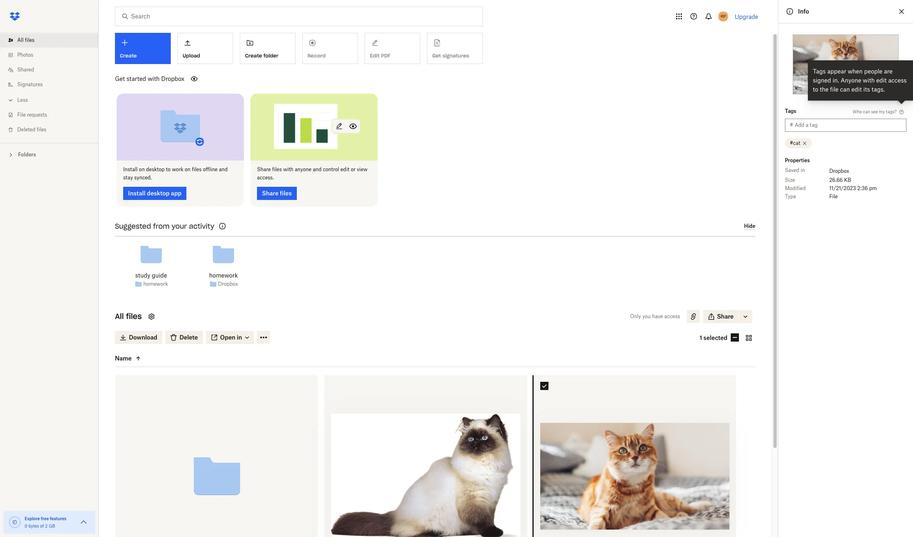 Task type: describe. For each thing, give the bounding box(es) containing it.
#cat
[[790, 140, 801, 146]]

less image
[[7, 96, 15, 104]]

started
[[127, 75, 146, 82]]

my
[[879, 109, 885, 114]]

can inside "tags appear when people are signed in. anyone with edit access to the file can edit its tags."
[[841, 86, 850, 93]]

share for share files with anyone and control edit or view access.
[[257, 166, 271, 172]]

create folder button
[[240, 33, 296, 64]]

files inside install on desktop to work on files offline and stay synced.
[[192, 166, 202, 172]]

install desktop app button
[[123, 187, 187, 200]]

files inside button
[[280, 190, 292, 197]]

suggested
[[115, 222, 151, 230]]

2 horizontal spatial dropbox
[[830, 168, 850, 174]]

anyone
[[295, 166, 312, 172]]

anyone
[[841, 77, 862, 84]]

size
[[785, 177, 796, 183]]

close right sidebar image
[[897, 7, 907, 16]]

2
[[45, 524, 48, 529]]

delete
[[180, 334, 198, 341]]

desktop inside install on desktop to work on files offline and stay synced.
[[146, 166, 165, 172]]

create for create folder
[[245, 52, 262, 59]]

you
[[643, 313, 651, 319]]

less
[[17, 97, 28, 103]]

file, how-smart-are-cats.avif row
[[534, 375, 737, 537]]

to inside install on desktop to work on files offline and stay synced.
[[166, 166, 171, 172]]

download button
[[115, 331, 162, 344]]

files inside list item
[[25, 37, 35, 43]]

2 vertical spatial share
[[717, 313, 734, 320]]

create folder
[[245, 52, 279, 59]]

who can see my tags?
[[853, 109, 897, 114]]

1 horizontal spatial can
[[864, 109, 871, 114]]

open in button
[[206, 331, 254, 344]]

of
[[40, 524, 44, 529]]

desktop inside button
[[147, 190, 170, 197]]

bytes
[[29, 524, 39, 529]]

create for create
[[120, 53, 137, 59]]

tags appear when people are signed in. anyone with edit access to the file can edit its tags.
[[813, 68, 907, 93]]

with inside "tags appear when people are signed in. anyone with edit access to the file can edit its tags."
[[863, 77, 875, 84]]

explore
[[25, 516, 40, 521]]

download
[[129, 334, 157, 341]]

saved
[[785, 167, 800, 173]]

tags for tags
[[785, 108, 797, 114]]

properties
[[785, 157, 810, 163]]

gb
[[49, 524, 55, 529]]

name button
[[115, 354, 184, 364]]

files right deleted
[[37, 127, 46, 133]]

selected
[[704, 334, 728, 341]]

access inside "tags appear when people are signed in. anyone with edit access to the file can edit its tags."
[[889, 77, 907, 84]]

who can see my tags? image
[[899, 109, 905, 115]]

file, himalayan-chocolate-point.webp row
[[325, 375, 527, 537]]

deleted files
[[17, 127, 46, 133]]

tags.
[[872, 86, 885, 93]]

upload
[[183, 52, 200, 59]]

in for open in
[[237, 334, 242, 341]]

signatures link
[[7, 77, 99, 92]]

when
[[848, 68, 863, 75]]

2:36
[[858, 185, 868, 191]]

stay
[[123, 174, 133, 181]]

0 horizontal spatial homework
[[143, 281, 168, 287]]

deleted files link
[[7, 122, 99, 137]]

0
[[25, 524, 27, 529]]

upgrade link
[[735, 13, 759, 20]]

explore free features 0 bytes of 2 gb
[[25, 516, 66, 529]]

0 vertical spatial homework link
[[209, 271, 238, 280]]

#cat button
[[785, 138, 812, 148]]

#
[[790, 122, 794, 128]]

1 vertical spatial access
[[665, 313, 680, 319]]

shared link
[[7, 62, 99, 77]]

install desktop app
[[128, 190, 182, 197]]

1 horizontal spatial dropbox
[[218, 281, 238, 287]]

1 horizontal spatial all files
[[115, 312, 142, 321]]

study guide link
[[135, 271, 167, 280]]

2 on from the left
[[185, 166, 191, 172]]

only
[[631, 313, 641, 319]]

the
[[820, 86, 829, 93]]

folders button
[[0, 148, 99, 161]]

hide button
[[745, 223, 756, 230]]

delete button
[[166, 331, 203, 344]]

open
[[220, 334, 236, 341]]

see
[[872, 109, 878, 114]]

1 on from the left
[[139, 166, 145, 172]]

share files with anyone and control edit or view access.
[[257, 166, 368, 181]]

deleted
[[17, 127, 35, 133]]

get
[[115, 75, 125, 82]]

study
[[135, 272, 150, 279]]

11/21/2023
[[830, 185, 856, 191]]

modified
[[785, 185, 806, 191]]

file for file
[[830, 193, 838, 200]]

free
[[41, 516, 49, 521]]

folders
[[18, 152, 36, 158]]

info
[[799, 8, 809, 15]]

share for share files
[[262, 190, 279, 197]]

file for file requests
[[17, 112, 26, 118]]

to inside "tags appear when people are signed in. anyone with edit access to the file can edit its tags."
[[813, 86, 819, 93]]

files inside share files with anyone and control edit or view access.
[[272, 166, 282, 172]]



Task type: vqa. For each thing, say whether or not it's contained in the screenshot.
Desktop inside button
yes



Task type: locate. For each thing, give the bounding box(es) containing it.
1 horizontal spatial on
[[185, 166, 191, 172]]

edit left its
[[852, 86, 862, 93]]

open in
[[220, 334, 242, 341]]

1 vertical spatial desktop
[[147, 190, 170, 197]]

share
[[257, 166, 271, 172], [262, 190, 279, 197], [717, 313, 734, 320]]

tags?
[[887, 109, 897, 114]]

tags
[[813, 68, 826, 75], [785, 108, 797, 114]]

name
[[115, 355, 132, 362]]

2 vertical spatial dropbox
[[218, 281, 238, 287]]

0 vertical spatial to
[[813, 86, 819, 93]]

access right have
[[665, 313, 680, 319]]

1
[[700, 334, 703, 341]]

list
[[0, 28, 99, 143]]

0 vertical spatial edit
[[877, 77, 887, 84]]

access down are
[[889, 77, 907, 84]]

signatures
[[17, 81, 43, 87]]

and left control
[[313, 166, 322, 172]]

all files inside all files link
[[17, 37, 35, 43]]

1 horizontal spatial homework link
[[209, 271, 238, 280]]

1 vertical spatial dropbox
[[830, 168, 850, 174]]

1 horizontal spatial all
[[115, 312, 124, 321]]

Search in folder "Dropbox" text field
[[131, 12, 466, 21]]

0 vertical spatial tags
[[813, 68, 826, 75]]

all files up photos
[[17, 37, 35, 43]]

2 horizontal spatial with
[[863, 77, 875, 84]]

0 vertical spatial homework
[[209, 272, 238, 279]]

0 horizontal spatial can
[[841, 86, 850, 93]]

with up its
[[863, 77, 875, 84]]

homework link up dropbox link
[[209, 271, 238, 280]]

homework link down guide
[[143, 280, 168, 288]]

create button
[[115, 33, 171, 64]]

have
[[652, 313, 663, 319]]

appear
[[828, 68, 847, 75]]

kp
[[721, 14, 726, 19]]

synced.
[[134, 174, 152, 181]]

install on desktop to work on files offline and stay synced.
[[123, 166, 228, 181]]

create inside button
[[245, 52, 262, 59]]

file down '11/21/2023' on the right top of page
[[830, 193, 838, 200]]

1 vertical spatial to
[[166, 166, 171, 172]]

1 horizontal spatial create
[[245, 52, 262, 59]]

from
[[153, 222, 170, 230]]

in inside popup button
[[237, 334, 242, 341]]

0 horizontal spatial dropbox
[[161, 75, 184, 82]]

0 horizontal spatial all files
[[17, 37, 35, 43]]

1 horizontal spatial file
[[830, 193, 838, 200]]

file
[[831, 86, 839, 93]]

1 horizontal spatial access
[[889, 77, 907, 84]]

share down access.
[[262, 190, 279, 197]]

install for install on desktop to work on files offline and stay synced.
[[123, 166, 138, 172]]

in right open
[[237, 334, 242, 341]]

1 vertical spatial install
[[128, 190, 146, 197]]

dropbox image
[[7, 8, 23, 25]]

1 horizontal spatial and
[[313, 166, 322, 172]]

files left folder settings "image"
[[126, 312, 142, 321]]

1 vertical spatial homework
[[143, 281, 168, 287]]

files up photos
[[25, 37, 35, 43]]

list containing all files
[[0, 28, 99, 143]]

0 vertical spatial all files
[[17, 37, 35, 43]]

access.
[[257, 174, 274, 181]]

None field
[[0, 0, 63, 9]]

saved in
[[785, 167, 806, 173]]

file
[[17, 112, 26, 118], [830, 193, 838, 200]]

0 horizontal spatial all
[[17, 37, 24, 43]]

with inside share files with anyone and control edit or view access.
[[283, 166, 294, 172]]

upgrade
[[735, 13, 759, 20]]

or
[[351, 166, 356, 172]]

1 and from the left
[[219, 166, 228, 172]]

on right work
[[185, 166, 191, 172]]

and inside share files with anyone and control edit or view access.
[[313, 166, 322, 172]]

1 horizontal spatial tags
[[813, 68, 826, 75]]

file requests link
[[7, 108, 99, 122]]

on
[[139, 166, 145, 172], [185, 166, 191, 172]]

share inside share files with anyone and control edit or view access.
[[257, 166, 271, 172]]

requests
[[27, 112, 47, 118]]

all
[[17, 37, 24, 43], [115, 312, 124, 321]]

in for saved in
[[801, 167, 806, 173]]

Add a tag text field
[[795, 121, 902, 130]]

in right saved
[[801, 167, 806, 173]]

with left anyone
[[283, 166, 294, 172]]

homework
[[209, 272, 238, 279], [143, 281, 168, 287]]

to left the at the top
[[813, 86, 819, 93]]

0 horizontal spatial access
[[665, 313, 680, 319]]

1 vertical spatial all
[[115, 312, 124, 321]]

with for share files with anyone and control edit or view access.
[[283, 166, 294, 172]]

1 vertical spatial file
[[830, 193, 838, 200]]

shared
[[17, 67, 34, 73]]

1 vertical spatial share
[[262, 190, 279, 197]]

1 horizontal spatial with
[[283, 166, 294, 172]]

can right the file
[[841, 86, 850, 93]]

files down share files with anyone and control edit or view access.
[[280, 190, 292, 197]]

0 horizontal spatial create
[[120, 53, 137, 59]]

0 vertical spatial all
[[17, 37, 24, 43]]

files
[[25, 37, 35, 43], [37, 127, 46, 133], [192, 166, 202, 172], [272, 166, 282, 172], [280, 190, 292, 197], [126, 312, 142, 321]]

desktop up synced.
[[146, 166, 165, 172]]

and right offline
[[219, 166, 228, 172]]

dropbox link
[[218, 280, 238, 288]]

to left work
[[166, 166, 171, 172]]

0 vertical spatial install
[[123, 166, 138, 172]]

its
[[864, 86, 871, 93]]

install inside install on desktop to work on files offline and stay synced.
[[123, 166, 138, 172]]

get started with dropbox
[[115, 75, 184, 82]]

1 horizontal spatial in
[[801, 167, 806, 173]]

who
[[853, 109, 862, 114]]

activity
[[189, 222, 214, 230]]

on up synced.
[[139, 166, 145, 172]]

0 horizontal spatial to
[[166, 166, 171, 172]]

26.66 kb
[[830, 177, 852, 183]]

1 vertical spatial edit
[[852, 86, 862, 93]]

guide
[[152, 272, 167, 279]]

upload button
[[177, 33, 233, 64]]

1 horizontal spatial edit
[[852, 86, 862, 93]]

0 vertical spatial file
[[17, 112, 26, 118]]

0 horizontal spatial file
[[17, 112, 26, 118]]

11/21/2023 2:36 pm
[[830, 185, 877, 191]]

desktop
[[146, 166, 165, 172], [147, 190, 170, 197]]

0 horizontal spatial with
[[148, 75, 160, 82]]

1 horizontal spatial to
[[813, 86, 819, 93]]

hide
[[745, 223, 756, 229]]

install
[[123, 166, 138, 172], [128, 190, 146, 197]]

1 horizontal spatial homework
[[209, 272, 238, 279]]

file requests
[[17, 112, 47, 118]]

0 vertical spatial share
[[257, 166, 271, 172]]

edit inside share files with anyone and control edit or view access.
[[341, 166, 350, 172]]

2 horizontal spatial edit
[[877, 77, 887, 84]]

homework link
[[209, 271, 238, 280], [143, 280, 168, 288]]

1 vertical spatial tags
[[785, 108, 797, 114]]

/how smart are cats.avif image
[[793, 35, 899, 94]]

0 vertical spatial desktop
[[146, 166, 165, 172]]

create up started
[[120, 53, 137, 59]]

pm
[[870, 185, 877, 191]]

all up download button
[[115, 312, 124, 321]]

with for get started with dropbox
[[148, 75, 160, 82]]

files up access.
[[272, 166, 282, 172]]

install down synced.
[[128, 190, 146, 197]]

0 vertical spatial can
[[841, 86, 850, 93]]

edit left "or"
[[341, 166, 350, 172]]

file down less
[[17, 112, 26, 118]]

0 horizontal spatial and
[[219, 166, 228, 172]]

0 horizontal spatial homework link
[[143, 280, 168, 288]]

tags inside "tags appear when people are signed in. anyone with edit access to the file can edit its tags."
[[813, 68, 826, 75]]

view
[[357, 166, 368, 172]]

edit up tags.
[[877, 77, 887, 84]]

app
[[171, 190, 182, 197]]

0 horizontal spatial on
[[139, 166, 145, 172]]

offline
[[203, 166, 218, 172]]

edit
[[877, 77, 887, 84], [852, 86, 862, 93], [341, 166, 350, 172]]

folder
[[264, 52, 279, 59]]

create left folder
[[245, 52, 262, 59]]

tags up signed
[[813, 68, 826, 75]]

0 vertical spatial dropbox
[[161, 75, 184, 82]]

share button
[[703, 310, 739, 323]]

install inside button
[[128, 190, 146, 197]]

2 and from the left
[[313, 166, 322, 172]]

create inside dropdown button
[[120, 53, 137, 59]]

suggested from your activity
[[115, 222, 214, 230]]

quota usage element
[[8, 516, 21, 529]]

people
[[865, 68, 883, 75]]

in.
[[833, 77, 840, 84]]

desktop left app
[[147, 190, 170, 197]]

homework up dropbox link
[[209, 272, 238, 279]]

share up selected
[[717, 313, 734, 320]]

signed
[[813, 77, 832, 84]]

all files
[[17, 37, 35, 43], [115, 312, 142, 321]]

are
[[885, 68, 893, 75]]

share files button
[[257, 187, 297, 200]]

can left see
[[864, 109, 871, 114]]

folder settings image
[[147, 312, 157, 321]]

folder, homework row
[[115, 375, 318, 537]]

all files left folder settings "image"
[[115, 312, 142, 321]]

share files
[[262, 190, 292, 197]]

0 vertical spatial in
[[801, 167, 806, 173]]

1 vertical spatial homework link
[[143, 280, 168, 288]]

files left offline
[[192, 166, 202, 172]]

1 vertical spatial in
[[237, 334, 242, 341]]

tags for tags appear when people are signed in. anyone with edit access to the file can edit its tags.
[[813, 68, 826, 75]]

0 horizontal spatial tags
[[785, 108, 797, 114]]

with right started
[[148, 75, 160, 82]]

2 vertical spatial edit
[[341, 166, 350, 172]]

0 horizontal spatial in
[[237, 334, 242, 341]]

work
[[172, 166, 184, 172]]

features
[[50, 516, 66, 521]]

share up access.
[[257, 166, 271, 172]]

tags up #
[[785, 108, 797, 114]]

all files list item
[[0, 33, 99, 48]]

study guide
[[135, 272, 167, 279]]

only you have access
[[631, 313, 680, 319]]

with
[[148, 75, 160, 82], [863, 77, 875, 84], [283, 166, 294, 172]]

photos link
[[7, 48, 99, 62]]

all inside list item
[[17, 37, 24, 43]]

1 vertical spatial can
[[864, 109, 871, 114]]

and inside install on desktop to work on files offline and stay synced.
[[219, 166, 228, 172]]

0 vertical spatial access
[[889, 77, 907, 84]]

1 vertical spatial all files
[[115, 312, 142, 321]]

control
[[323, 166, 339, 172]]

0 horizontal spatial edit
[[341, 166, 350, 172]]

install for install desktop app
[[128, 190, 146, 197]]

and
[[219, 166, 228, 172], [313, 166, 322, 172]]

kb
[[845, 177, 852, 183]]

install up stay
[[123, 166, 138, 172]]

homework down guide
[[143, 281, 168, 287]]

all up photos
[[17, 37, 24, 43]]



